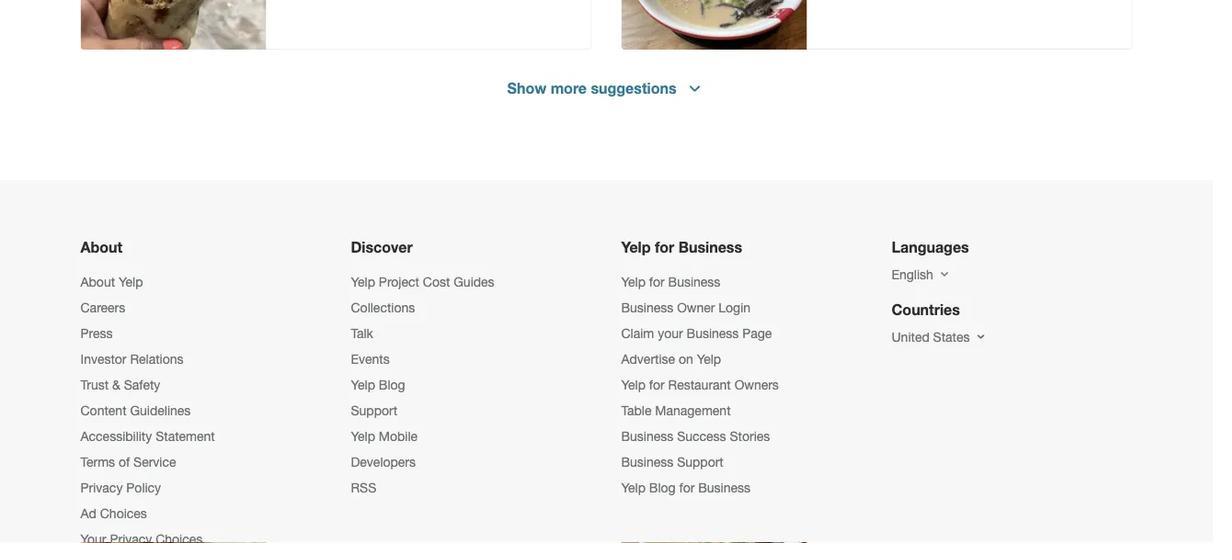 Task type: locate. For each thing, give the bounding box(es) containing it.
yelp for business up business owner login
[[622, 274, 721, 289]]

discover
[[351, 238, 413, 256]]

yelp for business up yelp for business link
[[622, 238, 743, 256]]

1 horizontal spatial blog
[[649, 480, 676, 495]]

0 vertical spatial 16 chevron down v2 image
[[937, 267, 952, 282]]

for
[[655, 238, 675, 256], [649, 274, 665, 289], [649, 377, 665, 392], [679, 480, 695, 495]]

&
[[112, 377, 120, 392]]

2 about from the top
[[81, 274, 115, 289]]

about up the careers link
[[81, 274, 115, 289]]

yelp for yelp mobile link
[[351, 429, 375, 444]]

states
[[934, 329, 970, 344]]

english button
[[892, 267, 952, 282]]

16 chevron down v2 image for countries
[[974, 330, 989, 344]]

on
[[679, 351, 694, 367]]

for up yelp for business link
[[655, 238, 675, 256]]

1 vertical spatial about
[[81, 274, 115, 289]]

about
[[81, 238, 122, 256], [81, 274, 115, 289]]

1 horizontal spatial support
[[677, 454, 724, 470]]

1 vertical spatial 16 chevron down v2 image
[[974, 330, 989, 344]]

0 vertical spatial blog
[[379, 377, 405, 392]]

show more suggestions
[[507, 80, 677, 97]]

yelp down 'support' link at bottom left
[[351, 429, 375, 444]]

yelp for business
[[622, 238, 743, 256], [622, 274, 721, 289]]

terms of service
[[81, 454, 176, 470]]

business down success
[[699, 480, 751, 495]]

content guidelines link
[[81, 403, 191, 418]]

business support
[[622, 454, 724, 470]]

yelp blog
[[351, 377, 405, 392]]

cost
[[423, 274, 450, 289]]

united states button
[[892, 329, 989, 344]]

1 vertical spatial blog
[[649, 480, 676, 495]]

1 vertical spatial yelp for business
[[622, 274, 721, 289]]

yelp up table
[[622, 377, 646, 392]]

16 chevron down v2 image inside united states popup button
[[974, 330, 989, 344]]

blog up 'support' link at bottom left
[[379, 377, 405, 392]]

0 vertical spatial yelp for business
[[622, 238, 743, 256]]

claim your business page link
[[622, 326, 772, 341]]

yelp down events
[[351, 377, 375, 392]]

16 chevron down v2 image right 'states'
[[974, 330, 989, 344]]

yelp
[[622, 238, 651, 256], [119, 274, 143, 289], [351, 274, 375, 289], [622, 274, 646, 289], [697, 351, 721, 367], [351, 377, 375, 392], [622, 377, 646, 392], [351, 429, 375, 444], [622, 480, 646, 495]]

privacy policy
[[81, 480, 161, 495]]

yelp for yelp for restaurant owners link
[[622, 377, 646, 392]]

blog down 'business support'
[[649, 480, 676, 495]]

16 chevron down v2 image
[[937, 267, 952, 282], [974, 330, 989, 344]]

business up claim on the bottom
[[622, 300, 674, 315]]

owner
[[677, 300, 715, 315]]

yelp for yelp for business link
[[622, 274, 646, 289]]

yelp mobile
[[351, 429, 418, 444]]

photo of blazzers image
[[81, 0, 266, 50]]

investor relations link
[[81, 351, 184, 367]]

yelp for yelp blog for business link
[[622, 480, 646, 495]]

content
[[81, 403, 127, 418]]

service
[[133, 454, 176, 470]]

16 chevron down v2 image down languages
[[937, 267, 952, 282]]

claim your business page
[[622, 326, 772, 341]]

2 yelp for business from the top
[[622, 274, 721, 289]]

ad choices link
[[81, 506, 147, 521]]

yelp blog for business link
[[622, 480, 751, 495]]

accessibility statement
[[81, 429, 215, 444]]

business
[[679, 238, 743, 256], [669, 274, 721, 289], [622, 300, 674, 315], [687, 326, 739, 341], [622, 429, 674, 444], [622, 454, 674, 470], [699, 480, 751, 495]]

privacy policy link
[[81, 480, 161, 495]]

yelp blog link
[[351, 377, 405, 392]]

blog for yelp blog for business
[[649, 480, 676, 495]]

business up yelp blog for business link
[[622, 454, 674, 470]]

blog
[[379, 377, 405, 392], [649, 480, 676, 495]]

support down success
[[677, 454, 724, 470]]

yelp for restaurant owners link
[[622, 377, 779, 392]]

languages
[[892, 238, 969, 256]]

blog for yelp blog
[[379, 377, 405, 392]]

collections link
[[351, 300, 415, 315]]

page
[[743, 326, 772, 341]]

about up about yelp
[[81, 238, 122, 256]]

support down the yelp blog link
[[351, 403, 398, 418]]

0 horizontal spatial blog
[[379, 377, 405, 392]]

0 vertical spatial support
[[351, 403, 398, 418]]

0 horizontal spatial 16 chevron down v2 image
[[937, 267, 952, 282]]

yelp up claim on the bottom
[[622, 274, 646, 289]]

relations
[[130, 351, 184, 367]]

investor
[[81, 351, 127, 367]]

united states
[[892, 329, 970, 344]]

1 about from the top
[[81, 238, 122, 256]]

yelp mobile link
[[351, 429, 418, 444]]

guidelines
[[130, 403, 191, 418]]

0 vertical spatial about
[[81, 238, 122, 256]]

16 chevron down v2 image inside english dropdown button
[[937, 267, 952, 282]]

developers link
[[351, 454, 416, 470]]

terms of service link
[[81, 454, 176, 470]]

yelp up the 'collections' link
[[351, 274, 375, 289]]

claim
[[622, 326, 654, 341]]

stories
[[730, 429, 770, 444]]

press
[[81, 326, 113, 341]]

ad choices
[[81, 506, 147, 521]]

for down advertise
[[649, 377, 665, 392]]

support
[[351, 403, 398, 418], [677, 454, 724, 470]]

project
[[379, 274, 419, 289]]

yelp down business support link
[[622, 480, 646, 495]]

1 horizontal spatial 16 chevron down v2 image
[[974, 330, 989, 344]]

table management
[[622, 403, 731, 418]]

privacy
[[81, 480, 123, 495]]

business success stories
[[622, 429, 770, 444]]

about yelp link
[[81, 274, 143, 289]]

advertise on yelp link
[[622, 351, 721, 367]]



Task type: vqa. For each thing, say whether or not it's contained in the screenshot.
Menu icon corresponding to Gina D.
no



Task type: describe. For each thing, give the bounding box(es) containing it.
trust
[[81, 377, 109, 392]]

photo of ramen nagi image
[[622, 0, 807, 50]]

press link
[[81, 326, 113, 341]]

united
[[892, 329, 930, 344]]

rss link
[[351, 480, 377, 495]]

choices
[[100, 506, 147, 521]]

yelp project cost guides
[[351, 274, 495, 289]]

about for about yelp
[[81, 274, 115, 289]]

more
[[551, 80, 587, 97]]

table management link
[[622, 403, 731, 418]]

about yelp
[[81, 274, 143, 289]]

business up yelp for business link
[[679, 238, 743, 256]]

0 horizontal spatial support
[[351, 403, 398, 418]]

suggestions
[[591, 80, 677, 97]]

for up business owner login
[[649, 274, 665, 289]]

advertise
[[622, 351, 675, 367]]

developers
[[351, 454, 416, 470]]

advertise on yelp
[[622, 351, 721, 367]]

business down table
[[622, 429, 674, 444]]

talk
[[351, 326, 373, 341]]

business owner login link
[[622, 300, 751, 315]]

restaurant
[[669, 377, 731, 392]]

careers link
[[81, 300, 125, 315]]

yelp for business link
[[622, 274, 721, 289]]

for down 'business support'
[[679, 480, 695, 495]]

english
[[892, 267, 934, 282]]

rss
[[351, 480, 377, 495]]

guides
[[454, 274, 495, 289]]

ad
[[81, 506, 96, 521]]

table
[[622, 403, 652, 418]]

policy
[[126, 480, 161, 495]]

yelp project cost guides link
[[351, 274, 495, 289]]

events link
[[351, 351, 390, 367]]

talk link
[[351, 326, 373, 341]]

business down the owner
[[687, 326, 739, 341]]

business up the owner
[[669, 274, 721, 289]]

success
[[677, 429, 727, 444]]

16 chevron down v2 image for languages
[[937, 267, 952, 282]]

mobile
[[379, 429, 418, 444]]

content guidelines
[[81, 403, 191, 418]]

show more suggestions button
[[507, 77, 706, 100]]

1 yelp for business from the top
[[622, 238, 743, 256]]

your
[[658, 326, 683, 341]]

countries
[[892, 301, 960, 318]]

events
[[351, 351, 390, 367]]

collections
[[351, 300, 415, 315]]

business support link
[[622, 454, 724, 470]]

yelp for yelp project cost guides link on the bottom of the page
[[351, 274, 375, 289]]

management
[[655, 403, 731, 418]]

trust & safety
[[81, 377, 160, 392]]

login
[[719, 300, 751, 315]]

yelp for restaurant owners
[[622, 377, 779, 392]]

about for about
[[81, 238, 122, 256]]

of
[[119, 454, 130, 470]]

trust & safety link
[[81, 377, 160, 392]]

yelp for the yelp blog link
[[351, 377, 375, 392]]

terms
[[81, 454, 115, 470]]

support link
[[351, 403, 398, 418]]

1 vertical spatial support
[[677, 454, 724, 470]]

owners
[[735, 377, 779, 392]]

business success stories link
[[622, 429, 770, 444]]

investor relations
[[81, 351, 184, 367]]

yelp right "on"
[[697, 351, 721, 367]]

24 chevron down v2 image
[[684, 78, 706, 100]]

careers
[[81, 300, 125, 315]]

statement
[[156, 429, 215, 444]]

yelp up yelp for business link
[[622, 238, 651, 256]]

safety
[[124, 377, 160, 392]]

accessibility statement link
[[81, 429, 215, 444]]

yelp up careers
[[119, 274, 143, 289]]

show
[[507, 80, 547, 97]]

business owner login
[[622, 300, 751, 315]]

accessibility
[[81, 429, 152, 444]]

yelp blog for business
[[622, 480, 751, 495]]



